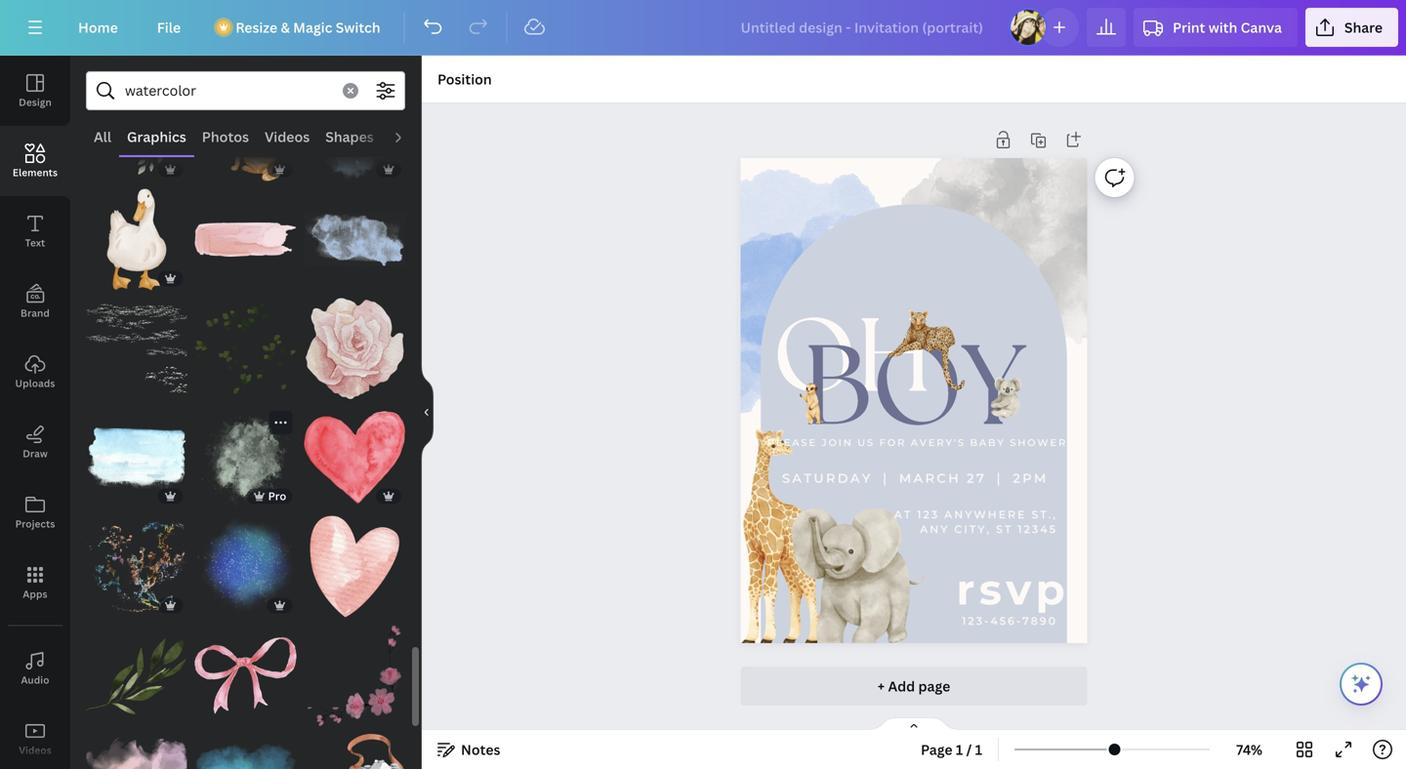 Task type: describe. For each thing, give the bounding box(es) containing it.
avery's
[[911, 437, 965, 449]]

resize
[[236, 18, 277, 37]]

main menu bar
[[0, 0, 1406, 56]]

notes button
[[430, 734, 508, 766]]

oh
[[773, 298, 932, 415]]

1 │ from the left
[[878, 471, 893, 486]]

page 1 / 1
[[921, 741, 982, 759]]

draw
[[23, 447, 48, 460]]

all
[[94, 127, 111, 146]]

elements
[[13, 166, 58, 179]]

share
[[1344, 18, 1383, 37]]

file
[[157, 18, 181, 37]]

city,
[[954, 523, 991, 536]]

+ add page
[[878, 677, 950, 696]]

123
[[917, 509, 939, 521]]

graphics button
[[119, 118, 194, 155]]

&
[[281, 18, 290, 37]]

apps button
[[0, 548, 70, 618]]

with
[[1209, 18, 1237, 37]]

text button
[[0, 196, 70, 267]]

for
[[879, 437, 906, 449]]

page
[[921, 741, 953, 759]]

12345
[[1018, 523, 1057, 536]]

brand
[[21, 307, 50, 320]]

graphics
[[127, 127, 186, 146]]

pro
[[268, 489, 286, 503]]

water color blue image
[[195, 734, 296, 769]]

any
[[920, 523, 949, 536]]

brand button
[[0, 267, 70, 337]]

456-
[[990, 615, 1022, 627]]

home link
[[62, 8, 134, 47]]

design
[[19, 96, 52, 109]]

position button
[[430, 63, 500, 95]]

2 1 from the left
[[975, 741, 982, 759]]

abstract color texture wallpaper design image
[[304, 189, 405, 290]]

join
[[822, 437, 853, 449]]

watercolor red heart image for green watercolor stain image
[[304, 407, 405, 508]]

1 horizontal spatial videos button
[[257, 118, 318, 155]]

shower
[[1010, 437, 1067, 449]]

us
[[857, 437, 875, 449]]

1 1 from the left
[[956, 741, 963, 759]]

magic
[[293, 18, 332, 37]]

rsvp
[[956, 564, 1069, 615]]

watercolor photography composition illustration image
[[304, 734, 405, 769]]

projects
[[15, 518, 55, 531]]

watercolor rose illustration image
[[304, 298, 405, 399]]

videos inside side panel tab list
[[19, 744, 52, 757]]

/
[[966, 741, 972, 759]]

elements button
[[0, 126, 70, 196]]

march
[[899, 471, 961, 486]]

watercolor sky image
[[86, 407, 187, 508]]

74% button
[[1218, 734, 1281, 766]]

pink watercolor bow ribbon image
[[195, 625, 296, 726]]

saturday
[[782, 471, 872, 486]]

123-
[[962, 615, 990, 627]]

print with canva
[[1173, 18, 1282, 37]]

watercolor duck image
[[86, 189, 187, 290]]

apps
[[23, 588, 47, 601]]

+ add page button
[[741, 667, 1087, 706]]

watercolor brush stroke image
[[195, 189, 296, 290]]

green watercolor leaves image
[[86, 80, 187, 181]]

27
[[967, 471, 986, 486]]

water color glitter image
[[304, 80, 405, 181]]

baby
[[970, 437, 1005, 449]]

resize & magic switch button
[[204, 8, 396, 47]]

saturday │ march 27 │ 2pm
[[782, 471, 1048, 486]]

projects button
[[0, 477, 70, 548]]

pro group
[[195, 407, 296, 508]]

uploads button
[[0, 337, 70, 407]]

all button
[[86, 118, 119, 155]]



Task type: locate. For each thing, give the bounding box(es) containing it.
audio
[[389, 127, 429, 146], [21, 674, 49, 687]]

add
[[888, 677, 915, 696]]

side panel tab list
[[0, 56, 70, 769]]

0 horizontal spatial videos
[[19, 744, 52, 757]]

0 horizontal spatial audio
[[21, 674, 49, 687]]

0 horizontal spatial 1
[[956, 741, 963, 759]]

anywhere
[[944, 509, 1027, 521]]

canva assistant image
[[1349, 673, 1373, 696]]

abstract watercolor painting image
[[86, 516, 187, 617]]

1 left /
[[956, 741, 963, 759]]

0 vertical spatial audio button
[[382, 118, 436, 155]]

please join us for avery's baby shower
[[767, 437, 1067, 449]]

videos
[[265, 127, 310, 146], [19, 744, 52, 757]]

2 watercolor red heart image from the top
[[304, 516, 405, 617]]

please
[[767, 437, 817, 449]]

2cyc23_edu02_aug06_08 image
[[195, 298, 296, 399]]

st.,
[[1032, 509, 1057, 521]]

watercolor cat image
[[195, 80, 296, 181]]

1 horizontal spatial │
[[992, 471, 1007, 486]]

audio down apps
[[21, 674, 49, 687]]

abstract pink watercolor elements image
[[86, 734, 187, 769]]

1 right /
[[975, 741, 982, 759]]

0 vertical spatial videos button
[[257, 118, 318, 155]]

audio button right shapes
[[382, 118, 436, 155]]

at 123 anywhere st., any city, st 12345
[[894, 509, 1057, 536]]

1 vertical spatial audio
[[21, 674, 49, 687]]

show pages image
[[867, 717, 961, 732]]

audio inside side panel tab list
[[21, 674, 49, 687]]

notes
[[461, 741, 500, 759]]

1 vertical spatial watercolor red heart image
[[304, 516, 405, 617]]

0 horizontal spatial audio button
[[0, 634, 70, 704]]

resize & magic switch
[[236, 18, 380, 37]]

0 vertical spatial videos
[[265, 127, 310, 146]]

2 │ from the left
[[992, 471, 1007, 486]]

74%
[[1236, 741, 1262, 759]]

shapes button
[[318, 118, 382, 155]]

print with canva button
[[1134, 8, 1298, 47]]

1 horizontal spatial videos
[[265, 127, 310, 146]]

design button
[[0, 56, 70, 126]]

Search elements search field
[[125, 72, 331, 109]]

1
[[956, 741, 963, 759], [975, 741, 982, 759]]

watercolor leafy branch image
[[86, 625, 187, 726]]

│ right 27
[[992, 471, 1007, 486]]

st
[[996, 523, 1013, 536]]

1 vertical spatial audio button
[[0, 634, 70, 704]]

1 vertical spatial videos button
[[0, 704, 70, 769]]

│
[[878, 471, 893, 486], [992, 471, 1007, 486]]

draw button
[[0, 407, 70, 477]]

audio right shapes
[[389, 127, 429, 146]]

1 watercolor red heart image from the top
[[304, 407, 405, 508]]

boy
[[803, 323, 1025, 450]]

Design title text field
[[725, 8, 1001, 47]]

green watercolor stain image
[[195, 407, 296, 508]]

+
[[878, 677, 885, 696]]

share button
[[1305, 8, 1398, 47]]

at
[[894, 509, 912, 521]]

0 vertical spatial watercolor red heart image
[[304, 407, 405, 508]]

watercolor galaxy spot image
[[195, 516, 296, 617]]

│ down for at bottom right
[[878, 471, 893, 486]]

2pm
[[1013, 471, 1048, 486]]

1 horizontal spatial audio
[[389, 127, 429, 146]]

1 horizontal spatial 1
[[975, 741, 982, 759]]

monochromatic watercolor pink lower right corner flower border image
[[304, 625, 405, 726]]

1 vertical spatial videos
[[19, 744, 52, 757]]

photos
[[202, 127, 249, 146]]

0 horizontal spatial │
[[878, 471, 893, 486]]

watercolor red heart image for watercolor galaxy spot image at the left of page
[[304, 516, 405, 617]]

home
[[78, 18, 118, 37]]

page
[[918, 677, 950, 696]]

audio button
[[382, 118, 436, 155], [0, 634, 70, 704]]

text
[[25, 236, 45, 249]]

1 horizontal spatial audio button
[[382, 118, 436, 155]]

hide image
[[421, 366, 434, 459]]

shapes
[[325, 127, 374, 146]]

7890
[[1022, 615, 1057, 627]]

videos button
[[257, 118, 318, 155], [0, 704, 70, 769]]

canva
[[1241, 18, 1282, 37]]

2cyc23_edu02_aug06_35 image
[[86, 298, 187, 399]]

0 vertical spatial audio
[[389, 127, 429, 146]]

photos button
[[194, 118, 257, 155]]

group
[[86, 80, 187, 181], [195, 80, 296, 181], [304, 80, 405, 181], [86, 177, 187, 290], [195, 177, 296, 290], [304, 177, 405, 290], [86, 286, 187, 399], [304, 286, 405, 399], [195, 298, 296, 399], [304, 395, 405, 508], [86, 407, 187, 508], [86, 504, 187, 617], [195, 504, 296, 617], [304, 504, 405, 617], [86, 614, 187, 726], [195, 614, 296, 726], [304, 614, 405, 726], [86, 723, 187, 769], [195, 723, 296, 769], [304, 723, 405, 769]]

file button
[[141, 8, 196, 47]]

print
[[1173, 18, 1205, 37]]

0 horizontal spatial videos button
[[0, 704, 70, 769]]

watercolor red heart image
[[304, 407, 405, 508], [304, 516, 405, 617]]

audio button down apps
[[0, 634, 70, 704]]

uploads
[[15, 377, 55, 390]]

123-456-7890
[[962, 615, 1057, 627]]

position
[[437, 70, 492, 88]]

switch
[[336, 18, 380, 37]]



Task type: vqa. For each thing, say whether or not it's contained in the screenshot.
Design on the left of the page
yes



